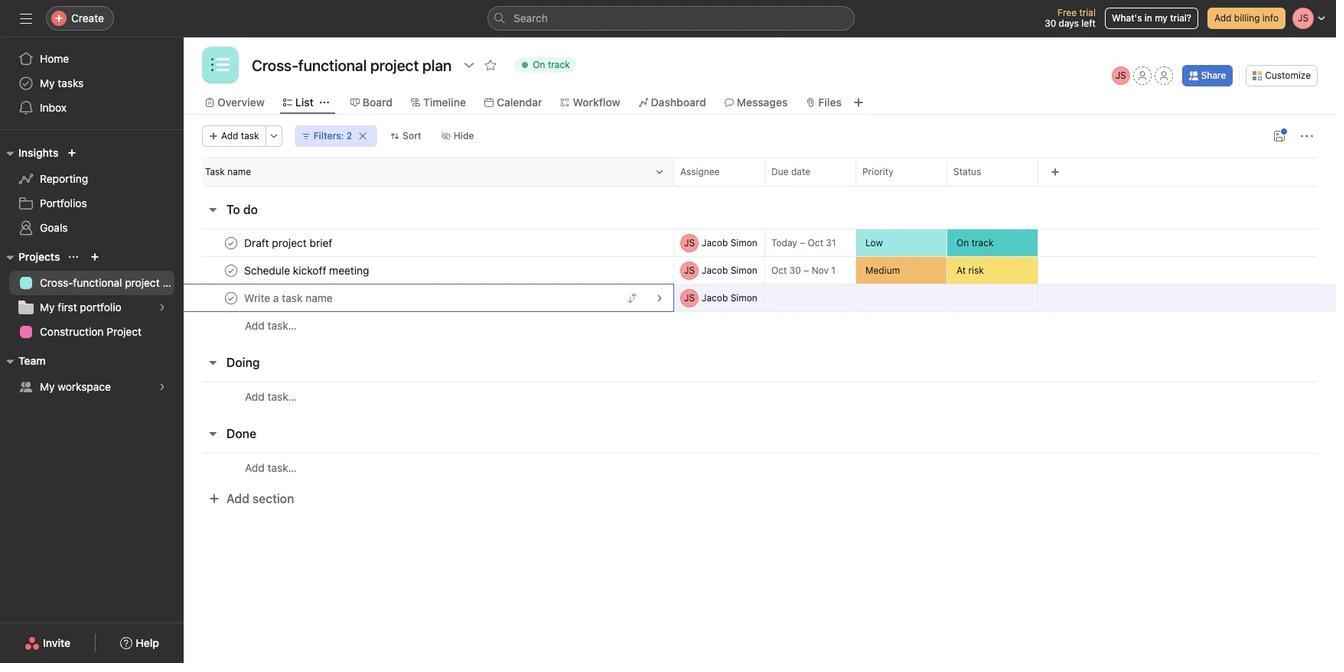 Task type: locate. For each thing, give the bounding box(es) containing it.
to do
[[227, 203, 258, 217]]

add up doing button
[[245, 319, 265, 332]]

construction project
[[40, 325, 142, 338]]

my inside global element
[[40, 77, 55, 90]]

medium button
[[857, 257, 947, 284]]

more actions image
[[1301, 130, 1314, 142]]

list
[[295, 96, 314, 109]]

add left task
[[221, 130, 238, 142]]

0 horizontal spatial —
[[866, 294, 873, 303]]

section
[[253, 492, 294, 506]]

add up add section button
[[245, 461, 265, 474]]

on up at
[[957, 237, 969, 248]]

risk
[[969, 264, 984, 276]]

invite
[[43, 637, 71, 650]]

jacob simon left today on the top right of page
[[702, 237, 758, 248]]

oct 30 – nov 1
[[772, 265, 836, 276]]

2 add task… button from the top
[[245, 389, 297, 405]]

1 completed image from the top
[[222, 234, 240, 252]]

messages
[[737, 96, 788, 109]]

1 vertical spatial add task…
[[245, 390, 297, 403]]

2 vertical spatial simon
[[731, 292, 758, 304]]

2 vertical spatial completed checkbox
[[222, 289, 240, 307]]

my workspace
[[40, 380, 111, 393]]

1 jacob simon from the top
[[702, 237, 758, 248]]

billing
[[1235, 12, 1260, 24]]

0 horizontal spatial track
[[548, 59, 570, 70]]

completed image inside the draft project brief cell
[[222, 234, 240, 252]]

0 vertical spatial add task… row
[[184, 312, 1337, 340]]

insights element
[[0, 139, 184, 243]]

add task… row for done
[[184, 453, 1337, 482]]

2 vertical spatial my
[[40, 380, 55, 393]]

2 vertical spatial jacob
[[702, 292, 728, 304]]

on track up the risk
[[957, 237, 994, 248]]

days
[[1059, 18, 1079, 29]]

on track button
[[508, 54, 583, 76]]

add task… button down the doing
[[245, 389, 297, 405]]

3 add task… row from the top
[[184, 453, 1337, 482]]

add task… row for doing
[[184, 382, 1337, 411]]

date
[[792, 166, 811, 178]]

3 my from the top
[[40, 380, 55, 393]]

1 horizontal spatial track
[[972, 237, 994, 248]]

0 vertical spatial my
[[40, 77, 55, 90]]

on inside popup button
[[533, 59, 545, 70]]

1 add task… button from the top
[[245, 318, 297, 335]]

on track inside popup button
[[533, 59, 570, 70]]

1 simon from the top
[[731, 237, 758, 248]]

30 inside "free trial 30 days left"
[[1045, 18, 1057, 29]]

cross-
[[40, 276, 73, 289]]

add inside button
[[1215, 12, 1232, 24]]

add task
[[221, 130, 259, 142]]

schedule kickoff meeting cell
[[184, 256, 674, 285]]

2 vertical spatial jacob simon
[[702, 292, 758, 304]]

cross-functional project plan link
[[9, 271, 184, 296]]

projects
[[18, 250, 60, 263]]

add task… up section
[[245, 461, 297, 474]]

completed checkbox inside the draft project brief cell
[[222, 234, 240, 252]]

1 horizontal spatial oct
[[808, 237, 824, 249]]

my left "tasks"
[[40, 77, 55, 90]]

2 completed checkbox from the top
[[222, 261, 240, 280]]

1 add task… from the top
[[245, 319, 297, 332]]

3 add task… button from the top
[[245, 460, 297, 477]]

oct down today on the top right of page
[[772, 265, 787, 276]]

2 vertical spatial task…
[[268, 461, 297, 474]]

completed checkbox down completed image
[[222, 289, 240, 307]]

1 vertical spatial simon
[[731, 264, 758, 276]]

0 vertical spatial jacob
[[702, 237, 728, 248]]

0 vertical spatial completed image
[[222, 234, 240, 252]]

show sort options image
[[655, 168, 664, 177]]

construction project link
[[9, 320, 175, 344]]

Write a task name text field
[[241, 291, 337, 306]]

track inside on track popup button
[[548, 59, 570, 70]]

2 vertical spatial add task… row
[[184, 453, 1337, 482]]

construction
[[40, 325, 104, 338]]

on
[[533, 59, 545, 70], [957, 237, 969, 248]]

project
[[107, 325, 142, 338]]

track up workflow link
[[548, 59, 570, 70]]

add down the doing
[[245, 390, 265, 403]]

jacob simon left oct 30 – nov 1
[[702, 264, 758, 276]]

1 vertical spatial completed image
[[222, 289, 240, 307]]

add for the add billing info button
[[1215, 12, 1232, 24]]

jacob simon right details image at the left top of page
[[702, 292, 758, 304]]

add task… down the doing
[[245, 390, 297, 403]]

row
[[184, 158, 1337, 186], [202, 185, 1318, 187], [184, 229, 1337, 257], [184, 256, 1337, 285], [184, 284, 1337, 312]]

workflow link
[[561, 94, 621, 111]]

0 vertical spatial add task…
[[245, 319, 297, 332]]

1 my from the top
[[40, 77, 55, 90]]

jacob simon
[[702, 237, 758, 248], [702, 264, 758, 276], [702, 292, 758, 304]]

0 vertical spatial simon
[[731, 237, 758, 248]]

1
[[832, 265, 836, 276]]

— for — dropdown button
[[866, 294, 873, 303]]

1 horizontal spatial on track
[[957, 237, 994, 248]]

trial?
[[1171, 12, 1192, 24]]

0 horizontal spatial oct
[[772, 265, 787, 276]]

1 collapse task list for this section image from the top
[[207, 204, 219, 216]]

1 vertical spatial add task… button
[[245, 389, 297, 405]]

add task… button
[[245, 318, 297, 335], [245, 389, 297, 405], [245, 460, 297, 477]]

global element
[[0, 38, 184, 129]]

move tasks between sections image
[[628, 294, 637, 303]]

add section
[[227, 492, 294, 506]]

0 vertical spatial add task… button
[[245, 318, 297, 335]]

1 horizontal spatial —
[[957, 294, 964, 303]]

1 vertical spatial track
[[972, 237, 994, 248]]

jacob for today – oct 31
[[702, 237, 728, 248]]

2 completed image from the top
[[222, 289, 240, 307]]

details image
[[655, 294, 664, 303]]

30 left nov
[[790, 265, 801, 276]]

0 vertical spatial collapse task list for this section image
[[207, 204, 219, 216]]

completed checkbox inside schedule kickoff meeting cell
[[222, 261, 240, 280]]

see details, my workspace image
[[158, 383, 167, 392]]

add task… button down write a task name text field
[[245, 318, 297, 335]]

simon
[[731, 237, 758, 248], [731, 264, 758, 276], [731, 292, 758, 304]]

collapse task list for this section image
[[207, 428, 219, 440]]

1 vertical spatial collapse task list for this section image
[[207, 357, 219, 369]]

medium
[[866, 264, 900, 276]]

add task… button up section
[[245, 460, 297, 477]]

— down medium
[[866, 294, 873, 303]]

jacob simon for oct
[[702, 264, 758, 276]]

save options image
[[1274, 130, 1286, 142]]

completed checkbox up completed image
[[222, 234, 240, 252]]

task… for done
[[268, 461, 297, 474]]

1 completed checkbox from the top
[[222, 234, 240, 252]]

today
[[772, 237, 798, 249]]

1 add task… row from the top
[[184, 312, 1337, 340]]

add task… for done
[[245, 461, 297, 474]]

add task…
[[245, 319, 297, 332], [245, 390, 297, 403], [245, 461, 297, 474]]

2 jacob simon from the top
[[702, 264, 758, 276]]

on track up calendar
[[533, 59, 570, 70]]

0 horizontal spatial on track
[[533, 59, 570, 70]]

completed checkbox right plan
[[222, 261, 240, 280]]

list image
[[211, 56, 230, 74]]

row containing task name
[[184, 158, 1337, 186]]

2 simon from the top
[[731, 264, 758, 276]]

1 horizontal spatial 30
[[1045, 18, 1057, 29]]

— inside popup button
[[957, 294, 964, 303]]

today – oct 31
[[772, 237, 836, 249]]

customize
[[1266, 70, 1311, 81]]

0 horizontal spatial 30
[[790, 265, 801, 276]]

0 vertical spatial oct
[[808, 237, 824, 249]]

3 add task… from the top
[[245, 461, 297, 474]]

1 vertical spatial my
[[40, 301, 55, 314]]

add task… down write a task name text field
[[245, 319, 297, 332]]

collapse task list for this section image left to
[[207, 204, 219, 216]]

add task… row
[[184, 312, 1337, 340], [184, 382, 1337, 411], [184, 453, 1337, 482]]

invite button
[[15, 630, 81, 658]]

0 vertical spatial completed checkbox
[[222, 234, 240, 252]]

1 vertical spatial add task… row
[[184, 382, 1337, 411]]

completed image up completed image
[[222, 234, 240, 252]]

31
[[826, 237, 836, 249]]

1 jacob from the top
[[702, 237, 728, 248]]

portfolio
[[80, 301, 122, 314]]

– right today on the top right of page
[[800, 237, 805, 249]]

track up the risk
[[972, 237, 994, 248]]

1 vertical spatial 30
[[790, 265, 801, 276]]

add
[[1215, 12, 1232, 24], [221, 130, 238, 142], [245, 319, 265, 332], [245, 390, 265, 403], [245, 461, 265, 474], [227, 492, 249, 506]]

2 vertical spatial add task…
[[245, 461, 297, 474]]

completed image for draft project brief text box
[[222, 234, 240, 252]]

3 simon from the top
[[731, 292, 758, 304]]

to
[[227, 203, 240, 217]]

completed image down completed image
[[222, 289, 240, 307]]

workspace
[[58, 380, 111, 393]]

home link
[[9, 47, 175, 71]]

oct left 31
[[808, 237, 824, 249]]

— button
[[948, 284, 1038, 312]]

2 — from the left
[[957, 294, 964, 303]]

header to do tree grid
[[184, 229, 1337, 340]]

0 vertical spatial 30
[[1045, 18, 1057, 29]]

on track
[[533, 59, 570, 70], [957, 237, 994, 248]]

add task… for doing
[[245, 390, 297, 403]]

js for medium
[[684, 264, 695, 276]]

— for — popup button
[[957, 294, 964, 303]]

reporting
[[40, 172, 88, 185]]

1 vertical spatial task…
[[268, 390, 297, 403]]

3 jacob simon from the top
[[702, 292, 758, 304]]

help
[[136, 637, 159, 650]]

1 horizontal spatial on
[[957, 237, 969, 248]]

0 horizontal spatial on
[[533, 59, 545, 70]]

on up calendar
[[533, 59, 545, 70]]

completed image for write a task name text field
[[222, 289, 240, 307]]

my
[[40, 77, 55, 90], [40, 301, 55, 314], [40, 380, 55, 393]]

completed checkbox for oct 30
[[222, 261, 240, 280]]

add inside header to do tree grid
[[245, 319, 265, 332]]

my tasks
[[40, 77, 84, 90]]

0 vertical spatial –
[[800, 237, 805, 249]]

add left billing
[[1215, 12, 1232, 24]]

3 task… from the top
[[268, 461, 297, 474]]

0 vertical spatial task…
[[268, 319, 297, 332]]

status
[[954, 166, 982, 178]]

row down 'messages' link
[[184, 158, 1337, 186]]

share
[[1202, 70, 1227, 81]]

filters: 2
[[314, 130, 352, 142]]

add for the "add task…" button within header to do tree grid
[[245, 319, 265, 332]]

1 vertical spatial jacob simon
[[702, 264, 758, 276]]

2 add task… row from the top
[[184, 382, 1337, 411]]

files link
[[806, 94, 842, 111]]

my down team
[[40, 380, 55, 393]]

jacob simon for today
[[702, 237, 758, 248]]

1 vertical spatial on track
[[957, 237, 994, 248]]

0 vertical spatial on
[[533, 59, 545, 70]]

row down oct 30 – nov 1
[[184, 284, 1337, 312]]

1 vertical spatial completed checkbox
[[222, 261, 240, 280]]

portfolios link
[[9, 191, 175, 216]]

trial
[[1080, 7, 1096, 18]]

— down at
[[957, 294, 964, 303]]

1 — from the left
[[866, 294, 873, 303]]

task
[[241, 130, 259, 142]]

js button
[[1112, 67, 1130, 85]]

2 task… from the top
[[268, 390, 297, 403]]

0 vertical spatial on track
[[533, 59, 570, 70]]

simon for today
[[731, 237, 758, 248]]

–
[[800, 237, 805, 249], [804, 265, 809, 276]]

collapse task list for this section image left doing button
[[207, 357, 219, 369]]

jacob
[[702, 237, 728, 248], [702, 264, 728, 276], [702, 292, 728, 304]]

at risk button
[[948, 257, 1038, 284]]

my inside 'projects' element
[[40, 301, 55, 314]]

2 vertical spatial add task… button
[[245, 460, 297, 477]]

0 vertical spatial jacob simon
[[702, 237, 758, 248]]

1 vertical spatial on
[[957, 237, 969, 248]]

30 left days
[[1045, 18, 1057, 29]]

see details, my first portfolio image
[[158, 303, 167, 312]]

completed image
[[222, 234, 240, 252], [222, 289, 240, 307]]

—
[[866, 294, 873, 303], [957, 294, 964, 303]]

js for low
[[684, 237, 695, 248]]

1 vertical spatial jacob
[[702, 264, 728, 276]]

Completed checkbox
[[222, 234, 240, 252], [222, 261, 240, 280], [222, 289, 240, 307]]

overview
[[217, 96, 265, 109]]

— inside dropdown button
[[866, 294, 873, 303]]

js
[[1116, 70, 1127, 81], [684, 237, 695, 248], [684, 264, 695, 276], [684, 292, 695, 304]]

– left nov
[[804, 265, 809, 276]]

None text field
[[248, 51, 456, 79]]

1 task… from the top
[[268, 319, 297, 332]]

add field image
[[1051, 168, 1060, 177]]

2 add task… from the top
[[245, 390, 297, 403]]

add task button
[[202, 126, 266, 147]]

sort
[[403, 130, 422, 142]]

2 jacob from the top
[[702, 264, 728, 276]]

0 vertical spatial track
[[548, 59, 570, 70]]

my inside teams element
[[40, 380, 55, 393]]

my left first
[[40, 301, 55, 314]]

cell
[[184, 284, 674, 312]]

collapse task list for this section image
[[207, 204, 219, 216], [207, 357, 219, 369]]

2 my from the top
[[40, 301, 55, 314]]

dashboard
[[651, 96, 706, 109]]



Task type: vqa. For each thing, say whether or not it's contained in the screenshot.
Today
yes



Task type: describe. For each thing, give the bounding box(es) containing it.
what's in my trial? button
[[1105, 8, 1199, 29]]

on track button
[[948, 230, 1038, 256]]

my first portfolio
[[40, 301, 122, 314]]

js for —
[[684, 292, 695, 304]]

1 vertical spatial –
[[804, 265, 809, 276]]

add task… button inside header to do tree grid
[[245, 318, 297, 335]]

Draft project brief text field
[[241, 235, 337, 251]]

at risk
[[957, 264, 984, 276]]

Schedule kickoff meeting text field
[[241, 263, 374, 278]]

3 completed checkbox from the top
[[222, 289, 240, 307]]

in
[[1145, 12, 1153, 24]]

row up oct 30 – nov 1
[[184, 229, 1337, 257]]

goals
[[40, 221, 68, 234]]

inbox link
[[9, 96, 175, 120]]

due date
[[772, 166, 811, 178]]

my
[[1155, 12, 1168, 24]]

reporting link
[[9, 167, 175, 191]]

task… inside header to do tree grid
[[268, 319, 297, 332]]

new project or portfolio image
[[91, 253, 100, 262]]

tab actions image
[[320, 98, 329, 107]]

completed image
[[222, 261, 240, 280]]

row down today on the top right of page
[[184, 256, 1337, 285]]

calendar link
[[485, 94, 542, 111]]

assignee
[[681, 166, 720, 178]]

show options image
[[463, 59, 476, 71]]

on track inside dropdown button
[[957, 237, 994, 248]]

doing
[[227, 356, 260, 370]]

— button
[[857, 284, 947, 312]]

show options, current sort, top image
[[69, 253, 78, 262]]

task name
[[205, 166, 251, 178]]

completed checkbox for today
[[222, 234, 240, 252]]

timeline link
[[411, 94, 466, 111]]

add section button
[[202, 485, 300, 513]]

filters: 2 button
[[294, 126, 377, 147]]

search list box
[[488, 6, 855, 31]]

add to starred image
[[485, 59, 497, 71]]

my for my first portfolio
[[40, 301, 55, 314]]

30 inside row
[[790, 265, 801, 276]]

board link
[[350, 94, 393, 111]]

my for my tasks
[[40, 77, 55, 90]]

home
[[40, 52, 69, 65]]

my first portfolio link
[[9, 296, 175, 320]]

2 collapse task list for this section image from the top
[[207, 357, 219, 369]]

row down due
[[202, 185, 1318, 187]]

customize button
[[1247, 65, 1318, 87]]

what's in my trial?
[[1112, 12, 1192, 24]]

add billing info button
[[1208, 8, 1286, 29]]

done button
[[227, 420, 256, 448]]

filters:
[[314, 130, 344, 142]]

team button
[[0, 352, 46, 371]]

files
[[819, 96, 842, 109]]

3 jacob from the top
[[702, 292, 728, 304]]

my tasks link
[[9, 71, 175, 96]]

cross-functional project plan
[[40, 276, 184, 289]]

list link
[[283, 94, 314, 111]]

left
[[1082, 18, 1096, 29]]

overview link
[[205, 94, 265, 111]]

insights button
[[0, 144, 58, 162]]

my for my workspace
[[40, 380, 55, 393]]

team
[[18, 354, 46, 367]]

hide sidebar image
[[20, 12, 32, 24]]

task… for doing
[[268, 390, 297, 403]]

goals link
[[9, 216, 175, 240]]

2
[[347, 130, 352, 142]]

inbox
[[40, 101, 67, 114]]

jacob for oct 30 – nov 1
[[702, 264, 728, 276]]

search button
[[488, 6, 855, 31]]

add billing info
[[1215, 12, 1279, 24]]

doing button
[[227, 349, 260, 377]]

add left section
[[227, 492, 249, 506]]

share button
[[1183, 65, 1233, 87]]

create button
[[46, 6, 114, 31]]

low
[[866, 237, 883, 248]]

board
[[363, 96, 393, 109]]

add tab image
[[853, 96, 865, 109]]

js inside button
[[1116, 70, 1127, 81]]

add task… button for doing
[[245, 389, 297, 405]]

functional
[[73, 276, 122, 289]]

at
[[957, 264, 966, 276]]

add for the "add task…" button associated with doing
[[245, 390, 265, 403]]

portfolios
[[40, 197, 87, 210]]

sort button
[[384, 126, 428, 147]]

tasks
[[58, 77, 84, 90]]

projects element
[[0, 243, 184, 348]]

what's
[[1112, 12, 1143, 24]]

help button
[[110, 630, 169, 658]]

messages link
[[725, 94, 788, 111]]

first
[[58, 301, 77, 314]]

new image
[[68, 149, 77, 158]]

low button
[[857, 230, 947, 256]]

do
[[243, 203, 258, 217]]

timeline
[[423, 96, 466, 109]]

free
[[1058, 7, 1077, 18]]

simon for oct 30
[[731, 264, 758, 276]]

1 vertical spatial oct
[[772, 265, 787, 276]]

clear image
[[358, 132, 368, 141]]

add task… button for done
[[245, 460, 297, 477]]

insights
[[18, 146, 58, 159]]

calendar
[[497, 96, 542, 109]]

nov
[[812, 265, 829, 276]]

more actions image
[[269, 132, 278, 141]]

done
[[227, 427, 256, 441]]

cell inside header to do tree grid
[[184, 284, 674, 312]]

track inside on track dropdown button
[[972, 237, 994, 248]]

due
[[772, 166, 789, 178]]

teams element
[[0, 348, 184, 403]]

draft project brief cell
[[184, 229, 674, 257]]

search
[[514, 11, 548, 24]]

create
[[71, 11, 104, 24]]

my workspace link
[[9, 375, 175, 400]]

add for the "add task…" button corresponding to done
[[245, 461, 265, 474]]

on inside dropdown button
[[957, 237, 969, 248]]

add task… inside header to do tree grid
[[245, 319, 297, 332]]



